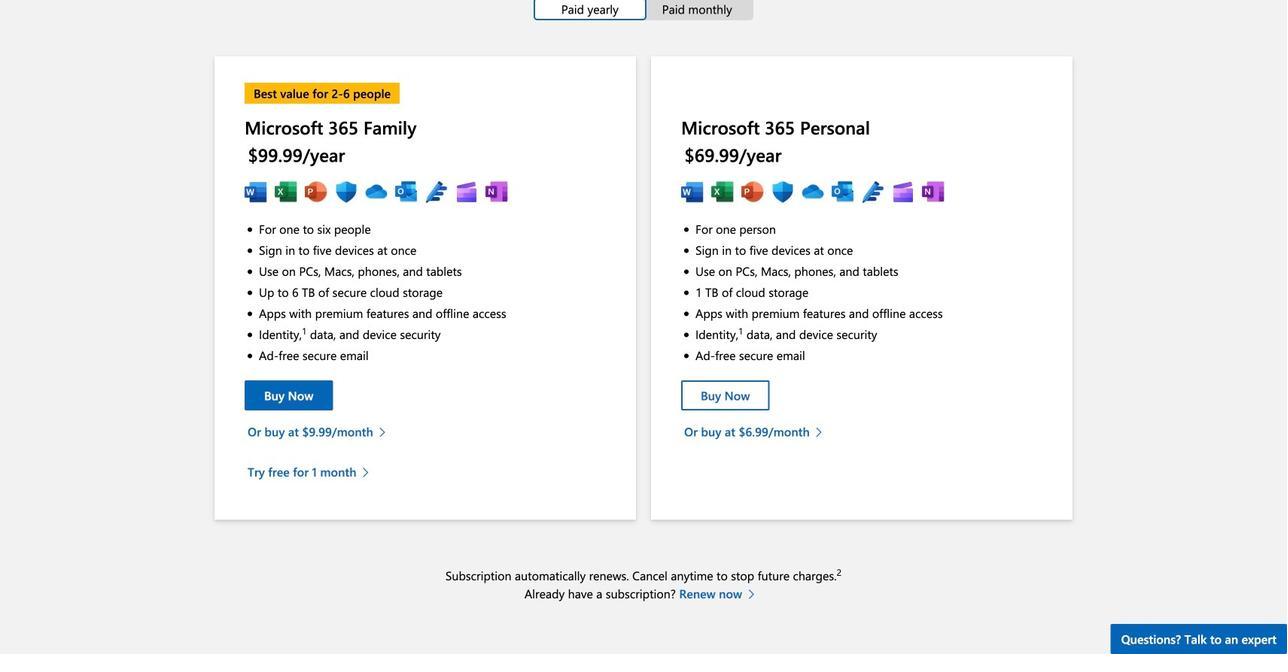 Task type: describe. For each thing, give the bounding box(es) containing it.
1 ms defender image from the left
[[335, 181, 358, 203]]

1 ms onenote image from the left
[[485, 181, 508, 203]]

ms outlook image
[[832, 181, 854, 203]]

2 ms excel image from the left
[[711, 181, 734, 203]]

2 ms onedrive image from the left
[[802, 181, 824, 203]]

ms word image
[[681, 181, 704, 203]]

1 ms onedrive image from the left
[[365, 181, 388, 203]]

ms clipchamp image
[[892, 181, 914, 203]]

2 ms defender image from the left
[[771, 181, 794, 203]]

1 ms excel image from the left
[[275, 181, 297, 203]]

ms editor image
[[425, 181, 448, 203]]

2 ms onenote image from the left
[[922, 181, 945, 203]]

ms editor image
[[862, 181, 884, 203]]



Task type: locate. For each thing, give the bounding box(es) containing it.
1 horizontal spatial ms onenote image
[[922, 181, 945, 203]]

ms onenote image
[[485, 181, 508, 203], [922, 181, 945, 203]]

ms powerpoint image
[[741, 181, 764, 203]]

ms defender image
[[335, 181, 358, 203], [771, 181, 794, 203]]

0 horizontal spatial ms onenote image
[[485, 181, 508, 203]]

ms onenote image right ms clipchamp icon
[[485, 181, 508, 203]]

ms word image
[[245, 181, 267, 203]]

learn more about microsoft 365 home plans. tab list
[[18, 0, 1269, 20]]

ms defender image right ms powerpoint icon
[[335, 181, 358, 203]]

ms onedrive image left ms outlook icon
[[365, 181, 388, 203]]

ms onedrive image
[[365, 181, 388, 203], [802, 181, 824, 203]]

0 horizontal spatial ms excel image
[[275, 181, 297, 203]]

0 horizontal spatial ms defender image
[[335, 181, 358, 203]]

ms excel image left ms powerpoint icon
[[275, 181, 297, 203]]

0 horizontal spatial ms onedrive image
[[365, 181, 388, 203]]

ms powerpoint image
[[305, 181, 327, 203]]

ms clipchamp image
[[455, 181, 478, 203]]

1 horizontal spatial ms onedrive image
[[802, 181, 824, 203]]

ms outlook image
[[395, 181, 418, 203]]

1 horizontal spatial ms excel image
[[711, 181, 734, 203]]

ms onenote image right ms clipchamp image
[[922, 181, 945, 203]]

ms onedrive image left ms outlook image on the top right
[[802, 181, 824, 203]]

ms defender image right ms powerpoint image
[[771, 181, 794, 203]]

ms excel image
[[275, 181, 297, 203], [711, 181, 734, 203]]

ms excel image right ms word icon
[[711, 181, 734, 203]]

1 horizontal spatial ms defender image
[[771, 181, 794, 203]]



Task type: vqa. For each thing, say whether or not it's contained in the screenshot.
top 'Mac'
no



